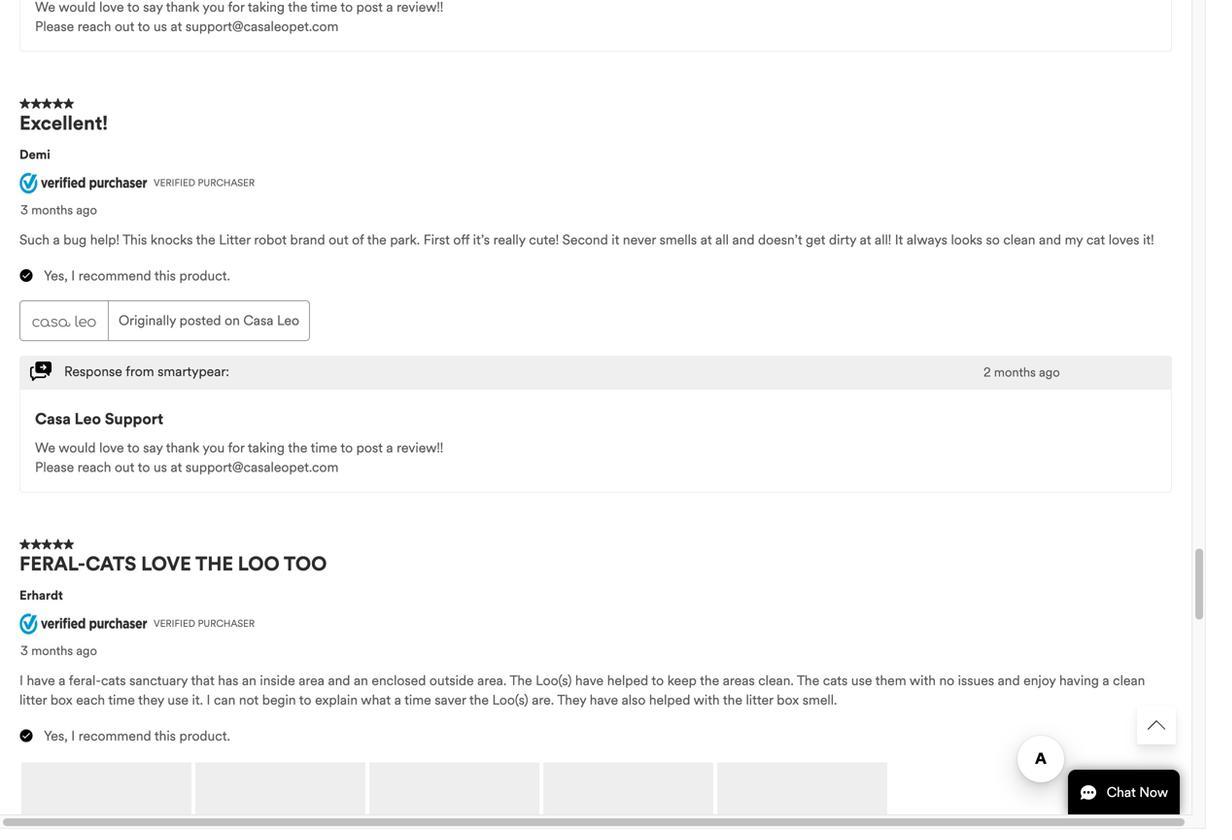 Task type: describe. For each thing, give the bounding box(es) containing it.
that
[[191, 672, 215, 689]]

from
[[126, 363, 154, 380]]

yes, for excellent!
[[44, 267, 68, 284]]

1 horizontal spatial leo
[[277, 312, 299, 329]]

2
[[984, 365, 991, 380]]

2 say from the top
[[143, 439, 163, 456]]

2 reach from the top
[[78, 459, 111, 476]]

having
[[1059, 672, 1099, 689]]

never
[[623, 231, 656, 248]]

saver
[[435, 692, 466, 709]]

get
[[806, 231, 826, 248]]

1 vertical spatial helped
[[649, 692, 690, 709]]

1 please from the top
[[35, 18, 74, 35]]

1 thank from the top
[[166, 0, 199, 16]]

2 the from the left
[[797, 672, 820, 689]]

2 box from the left
[[777, 692, 799, 709]]

1 vertical spatial months
[[994, 365, 1036, 380]]

all!
[[875, 231, 891, 248]]

styled arrow button link
[[1137, 706, 1176, 744]]

response
[[64, 363, 122, 380]]

0 vertical spatial loo(s)
[[536, 672, 572, 689]]

smartypear:
[[158, 363, 229, 380]]

can
[[214, 692, 236, 709]]

3 for excellent!
[[20, 202, 28, 218]]

scroll to top image
[[1148, 716, 1165, 734]]

response from smartypear:
[[64, 363, 229, 380]]

cat
[[1086, 231, 1105, 248]]

feral-cats love the loo too
[[19, 552, 327, 576]]

have up they
[[575, 672, 604, 689]]

2 support@casaleopet.com from the top
[[186, 459, 339, 476]]

of
[[352, 231, 364, 248]]

i down "bug"
[[71, 267, 75, 284]]

1 us from the top
[[154, 18, 167, 35]]

0 vertical spatial helped
[[607, 672, 648, 689]]

2 post from the top
[[356, 439, 383, 456]]

each
[[76, 692, 105, 709]]

area
[[299, 672, 324, 689]]

it
[[895, 231, 903, 248]]

2 taking from the top
[[248, 439, 285, 456]]

loves
[[1109, 231, 1140, 248]]

smell.
[[803, 692, 837, 709]]

1 for from the top
[[228, 0, 245, 16]]

litter
[[219, 231, 251, 248]]

3 months ago for feral-cats love the loo too
[[20, 643, 97, 659]]

2 months ago
[[984, 365, 1060, 380]]

they
[[557, 692, 586, 709]]

1 say from the top
[[143, 0, 163, 16]]

1 the from the left
[[510, 672, 532, 689]]

off
[[453, 231, 470, 248]]

enjoy
[[1024, 672, 1056, 689]]

really
[[493, 231, 525, 248]]

so
[[986, 231, 1000, 248]]

it
[[612, 231, 619, 248]]

cute!
[[529, 231, 559, 248]]

all
[[716, 231, 729, 248]]

such
[[19, 231, 50, 248]]

no
[[939, 672, 955, 689]]

3 months ago for excellent!
[[20, 202, 97, 218]]

they
[[138, 692, 164, 709]]

park.
[[390, 231, 420, 248]]

originally
[[119, 312, 176, 329]]

looks
[[951, 231, 983, 248]]

dirty
[[829, 231, 856, 248]]

doesn't
[[758, 231, 802, 248]]

1 would from the top
[[59, 0, 96, 16]]

second
[[562, 231, 608, 248]]

2 vertical spatial out
[[115, 459, 134, 476]]

and left my
[[1039, 231, 1061, 248]]

1 we from the top
[[35, 0, 55, 16]]

this for feral-cats love the loo too
[[154, 728, 176, 745]]

explain
[[315, 692, 358, 709]]

help!
[[90, 231, 119, 248]]

1 post from the top
[[356, 0, 383, 16]]

1 review!! from the top
[[397, 0, 443, 16]]

3 for feral-cats love the loo too
[[20, 643, 28, 659]]

ago for excellent!
[[76, 202, 97, 218]]

smells
[[660, 231, 697, 248]]

keep
[[667, 672, 697, 689]]

recommend for excellent!
[[78, 267, 151, 284]]

and up explain
[[328, 672, 350, 689]]

recommend for feral-cats love the loo too
[[78, 728, 151, 745]]

i left feral-
[[19, 672, 23, 689]]

casa leo support
[[35, 409, 163, 429]]

knocks
[[151, 231, 193, 248]]

what
[[361, 692, 391, 709]]

brand
[[290, 231, 325, 248]]

inside
[[260, 672, 295, 689]]

product. for excellent!
[[179, 267, 230, 284]]

2 we from the top
[[35, 439, 55, 456]]

2 thank from the top
[[166, 439, 199, 456]]

have left also
[[590, 692, 618, 709]]

2 would from the top
[[59, 439, 96, 456]]



Task type: vqa. For each thing, say whether or not it's contained in the screenshot.
"cameras"
no



Task type: locate. For each thing, give the bounding box(es) containing it.
3
[[20, 202, 28, 218], [20, 643, 28, 659]]

support@casaleopet.com
[[186, 18, 339, 35], [186, 459, 339, 476]]

leo left support
[[74, 409, 101, 429]]

months up such
[[31, 202, 73, 218]]

this for excellent!
[[154, 267, 176, 284]]

0 horizontal spatial leo
[[74, 409, 101, 429]]

1 this from the top
[[154, 267, 176, 284]]

1 vertical spatial ago
[[1039, 365, 1060, 380]]

1 vertical spatial would
[[59, 439, 96, 456]]

say
[[143, 0, 163, 16], [143, 439, 163, 456]]

box
[[50, 692, 73, 709], [777, 692, 799, 709]]

0 horizontal spatial litter
[[19, 692, 47, 709]]

0 vertical spatial us
[[154, 18, 167, 35]]

the right area.
[[510, 672, 532, 689]]

1 horizontal spatial the
[[797, 672, 820, 689]]

ago
[[76, 202, 97, 218], [1039, 365, 1060, 380], [76, 643, 97, 659]]

0 vertical spatial post
[[356, 0, 383, 16]]

0 horizontal spatial cats
[[101, 672, 126, 689]]

0 vertical spatial you
[[203, 0, 225, 16]]

1 taking from the top
[[248, 0, 285, 16]]

0 horizontal spatial the
[[510, 672, 532, 689]]

an up not
[[242, 672, 256, 689]]

1 vertical spatial reach
[[78, 459, 111, 476]]

bug
[[63, 231, 87, 248]]

ago right 2 at the top of the page
[[1039, 365, 1060, 380]]

loo(s) down area.
[[492, 692, 528, 709]]

0 vertical spatial we would love to say thank you for taking the time to post a review!! please reach out to us at support@casaleopet.com
[[35, 0, 443, 35]]

1 vertical spatial loo(s)
[[492, 692, 528, 709]]

outside
[[429, 672, 474, 689]]

it!
[[1143, 231, 1154, 248]]

1 horizontal spatial casa
[[243, 312, 273, 329]]

1 reach from the top
[[78, 18, 111, 35]]

2 review!! from the top
[[397, 439, 443, 456]]

1 cats from the left
[[101, 672, 126, 689]]

1 an from the left
[[242, 672, 256, 689]]

too
[[284, 552, 327, 576]]

0 horizontal spatial an
[[242, 672, 256, 689]]

1 horizontal spatial with
[[910, 672, 936, 689]]

have left feral-
[[27, 672, 55, 689]]

0 vertical spatial for
[[228, 0, 245, 16]]

box left each
[[50, 692, 73, 709]]

months right 2 at the top of the page
[[994, 365, 1036, 380]]

helped up also
[[607, 672, 648, 689]]

use left them at the bottom of page
[[851, 672, 872, 689]]

this
[[122, 231, 147, 248]]

1 vertical spatial 3
[[20, 643, 28, 659]]

1 vertical spatial us
[[154, 459, 167, 476]]

casa right 'on'
[[243, 312, 273, 329]]

such a bug help! this knocks the litter robot brand out of the park. first off it's really cute! second it never smells at all and doesn't get dirty at all! it always looks so clean and my cat loves it!
[[19, 231, 1154, 248]]

3 down feral-
[[20, 643, 28, 659]]

0 vertical spatial please
[[35, 18, 74, 35]]

3 up such
[[20, 202, 28, 218]]

1 vertical spatial for
[[228, 439, 245, 456]]

0 vertical spatial yes,
[[44, 267, 68, 284]]

0 vertical spatial out
[[115, 18, 134, 35]]

area.
[[477, 672, 507, 689]]

clean right "so"
[[1003, 231, 1036, 248]]

areas
[[723, 672, 755, 689]]

has
[[218, 672, 239, 689]]

1 vertical spatial casa
[[35, 409, 71, 429]]

0 vertical spatial support@casaleopet.com
[[186, 18, 339, 35]]

0 horizontal spatial casa
[[35, 409, 71, 429]]

1 horizontal spatial use
[[851, 672, 872, 689]]

0 vertical spatial product.
[[179, 267, 230, 284]]

3 months ago up feral-
[[20, 643, 97, 659]]

0 vertical spatial use
[[851, 672, 872, 689]]

product.
[[179, 267, 230, 284], [179, 728, 230, 745]]

2 we would love to say thank you for taking the time to post a review!! please reach out to us at support@casaleopet.com from the top
[[35, 439, 443, 476]]

0 vertical spatial clean
[[1003, 231, 1036, 248]]

0 vertical spatial say
[[143, 0, 163, 16]]

0 horizontal spatial with
[[694, 692, 720, 709]]

recommend down help!
[[78, 267, 151, 284]]

1 vertical spatial support@casaleopet.com
[[186, 459, 339, 476]]

we would love to say thank you for taking the time to post a review!! please reach out to us at support@casaleopet.com
[[35, 0, 443, 35], [35, 439, 443, 476]]

1 vertical spatial say
[[143, 439, 163, 456]]

love
[[141, 552, 191, 576]]

product. for feral-cats love the loo too
[[179, 728, 230, 745]]

product. up originally posted on casa leo
[[179, 267, 230, 284]]

yes, i recommend this product. down they
[[44, 728, 230, 745]]

not
[[239, 692, 259, 709]]

litter left each
[[19, 692, 47, 709]]

0 horizontal spatial use
[[168, 692, 189, 709]]

1 vertical spatial product.
[[179, 728, 230, 745]]

excellent!
[[19, 111, 108, 135]]

1 vertical spatial recommend
[[78, 728, 151, 745]]

yes, for feral-cats love the loo too
[[44, 728, 68, 745]]

feral-
[[69, 672, 101, 689]]

1 vertical spatial yes, i recommend this product.
[[44, 728, 230, 745]]

for
[[228, 0, 245, 16], [228, 439, 245, 456]]

always
[[907, 231, 948, 248]]

2 you from the top
[[203, 439, 225, 456]]

this down knocks
[[154, 267, 176, 284]]

the
[[288, 0, 307, 16], [196, 231, 215, 248], [367, 231, 387, 248], [288, 439, 307, 456], [700, 672, 719, 689], [469, 692, 489, 709], [723, 692, 742, 709]]

1 3 months ago from the top
[[20, 202, 97, 218]]

sanctuary
[[129, 672, 188, 689]]

taking
[[248, 0, 285, 16], [248, 439, 285, 456]]

1 vertical spatial please
[[35, 459, 74, 476]]

with
[[910, 672, 936, 689], [694, 692, 720, 709]]

casa
[[243, 312, 273, 329], [35, 409, 71, 429]]

yes, i recommend this product. for feral-cats love the loo too
[[44, 728, 230, 745]]

1 vertical spatial 3 months ago
[[20, 643, 97, 659]]

yes,
[[44, 267, 68, 284], [44, 728, 68, 745]]

0 vertical spatial recommend
[[78, 267, 151, 284]]

robot
[[254, 231, 287, 248]]

1 product. from the top
[[179, 267, 230, 284]]

with down keep
[[694, 692, 720, 709]]

i
[[71, 267, 75, 284], [19, 672, 23, 689], [207, 692, 210, 709], [71, 728, 75, 745]]

2 vertical spatial months
[[31, 643, 73, 659]]

0 vertical spatial taking
[[248, 0, 285, 16]]

thank
[[166, 0, 199, 16], [166, 439, 199, 456]]

this down they
[[154, 728, 176, 745]]

1 vertical spatial clean
[[1113, 672, 1145, 689]]

feral-
[[19, 552, 85, 576]]

1 box from the left
[[50, 692, 73, 709]]

and
[[732, 231, 755, 248], [1039, 231, 1061, 248], [328, 672, 350, 689], [998, 672, 1020, 689]]

litter
[[19, 692, 47, 709], [746, 692, 773, 709]]

2 litter from the left
[[746, 692, 773, 709]]

0 vertical spatial love
[[99, 0, 124, 16]]

ago up feral-
[[76, 643, 97, 659]]

0 vertical spatial review!!
[[397, 0, 443, 16]]

2 3 months ago from the top
[[20, 643, 97, 659]]

have
[[27, 672, 55, 689], [575, 672, 604, 689], [590, 692, 618, 709]]

1 horizontal spatial litter
[[746, 692, 773, 709]]

1 vertical spatial use
[[168, 692, 189, 709]]

months for excellent!
[[31, 202, 73, 218]]

1 vertical spatial thank
[[166, 439, 199, 456]]

please
[[35, 18, 74, 35], [35, 459, 74, 476]]

on
[[225, 312, 240, 329]]

0 horizontal spatial loo(s)
[[492, 692, 528, 709]]

0 vertical spatial this
[[154, 267, 176, 284]]

2 this from the top
[[154, 728, 176, 745]]

3 months ago up "bug"
[[20, 202, 97, 218]]

2 us from the top
[[154, 459, 167, 476]]

2 love from the top
[[99, 439, 124, 456]]

this
[[154, 267, 176, 284], [154, 728, 176, 745]]

post
[[356, 0, 383, 16], [356, 439, 383, 456]]

0 vertical spatial thank
[[166, 0, 199, 16]]

cats
[[101, 672, 126, 689], [823, 672, 848, 689]]

1 we would love to say thank you for taking the time to post a review!! please reach out to us at support@casaleopet.com from the top
[[35, 0, 443, 35]]

1 recommend from the top
[[78, 267, 151, 284]]

reach
[[78, 18, 111, 35], [78, 459, 111, 476]]

2 cats from the left
[[823, 672, 848, 689]]

months for feral-cats love the loo too
[[31, 643, 73, 659]]

yes, i recommend this product. for excellent!
[[44, 267, 230, 284]]

clean.
[[758, 672, 794, 689]]

0 vertical spatial 3
[[20, 202, 28, 218]]

product. down it.
[[179, 728, 230, 745]]

cats up each
[[101, 672, 126, 689]]

1 3 from the top
[[20, 202, 28, 218]]

0 vertical spatial leo
[[277, 312, 299, 329]]

ago for feral-cats love the loo too
[[76, 643, 97, 659]]

clean inside i have a feral-cats sanctuary that has an inside area and an enclosed outside area. the loo(s) have helped to keep the areas clean. the cats use them with no issues and enjoy having a clean litter box each time they use it. i can not begin to explain what a time saver the loo(s) are. they have also helped with the litter box smell.
[[1113, 672, 1145, 689]]

loo(s) up are.
[[536, 672, 572, 689]]

use left it.
[[168, 692, 189, 709]]

support
[[105, 409, 163, 429]]

2 yes, i recommend this product. from the top
[[44, 728, 230, 745]]

with left no
[[910, 672, 936, 689]]

0 horizontal spatial box
[[50, 692, 73, 709]]

1 vertical spatial taking
[[248, 439, 285, 456]]

2 recommend from the top
[[78, 728, 151, 745]]

clean
[[1003, 231, 1036, 248], [1113, 672, 1145, 689]]

0 vertical spatial 3 months ago
[[20, 202, 97, 218]]

them
[[875, 672, 906, 689]]

2 product. from the top
[[179, 728, 230, 745]]

months
[[31, 202, 73, 218], [994, 365, 1036, 380], [31, 643, 73, 659]]

the up smell.
[[797, 672, 820, 689]]

1 horizontal spatial clean
[[1113, 672, 1145, 689]]

recommend down each
[[78, 728, 151, 745]]

1 vertical spatial with
[[694, 692, 720, 709]]

1 horizontal spatial box
[[777, 692, 799, 709]]

0 vertical spatial reach
[[78, 18, 111, 35]]

1 vertical spatial review!!
[[397, 439, 443, 456]]

i down feral-
[[71, 728, 75, 745]]

0 vertical spatial casa
[[243, 312, 273, 329]]

litter down clean.
[[746, 692, 773, 709]]

1 vertical spatial yes,
[[44, 728, 68, 745]]

0 vertical spatial ago
[[76, 202, 97, 218]]

1 horizontal spatial cats
[[823, 672, 848, 689]]

it's
[[473, 231, 490, 248]]

and left enjoy
[[998, 672, 1020, 689]]

yes, i recommend this product. down this
[[44, 267, 230, 284]]

0 vertical spatial we
[[35, 0, 55, 16]]

2 vertical spatial ago
[[76, 643, 97, 659]]

an up what
[[354, 672, 368, 689]]

loo
[[238, 552, 280, 576]]

posted
[[179, 312, 221, 329]]

1 vertical spatial this
[[154, 728, 176, 745]]

box down clean.
[[777, 692, 799, 709]]

it.
[[192, 692, 203, 709]]

i right it.
[[207, 692, 210, 709]]

1 vertical spatial we would love to say thank you for taking the time to post a review!! please reach out to us at support@casaleopet.com
[[35, 439, 443, 476]]

1 vertical spatial we
[[35, 439, 55, 456]]

my
[[1065, 231, 1083, 248]]

2 please from the top
[[35, 459, 74, 476]]

1 vertical spatial love
[[99, 439, 124, 456]]

1 yes, from the top
[[44, 267, 68, 284]]

cats up smell.
[[823, 672, 848, 689]]

2 for from the top
[[228, 439, 245, 456]]

2 3 from the top
[[20, 643, 28, 659]]

months up feral-
[[31, 643, 73, 659]]

2 yes, from the top
[[44, 728, 68, 745]]

we
[[35, 0, 55, 16], [35, 439, 55, 456]]

enclosed
[[372, 672, 426, 689]]

ago up "bug"
[[76, 202, 97, 218]]

1 horizontal spatial an
[[354, 672, 368, 689]]

1 support@casaleopet.com from the top
[[186, 18, 339, 35]]

would
[[59, 0, 96, 16], [59, 439, 96, 456]]

and right the all
[[732, 231, 755, 248]]

3 months ago
[[20, 202, 97, 218], [20, 643, 97, 659]]

0 vertical spatial with
[[910, 672, 936, 689]]

the
[[510, 672, 532, 689], [797, 672, 820, 689]]

0 vertical spatial would
[[59, 0, 96, 16]]

are.
[[532, 692, 554, 709]]

0 horizontal spatial clean
[[1003, 231, 1036, 248]]

the
[[195, 552, 233, 576]]

1 vertical spatial out
[[329, 231, 349, 248]]

time
[[311, 0, 337, 16], [311, 439, 337, 456], [108, 692, 135, 709], [404, 692, 431, 709]]

0 vertical spatial yes, i recommend this product.
[[44, 267, 230, 284]]

begin
[[262, 692, 296, 709]]

2 an from the left
[[354, 672, 368, 689]]

1 you from the top
[[203, 0, 225, 16]]

1 love from the top
[[99, 0, 124, 16]]

1 vertical spatial leo
[[74, 409, 101, 429]]

also
[[622, 692, 646, 709]]

please up excellent!
[[35, 18, 74, 35]]

1 horizontal spatial loo(s)
[[536, 672, 572, 689]]

1 vertical spatial post
[[356, 439, 383, 456]]

originally posted on casa leo
[[119, 312, 299, 329]]

issues
[[958, 672, 994, 689]]

cats
[[85, 552, 136, 576]]

i have a feral-cats sanctuary that has an inside area and an enclosed outside area. the loo(s) have helped to keep the areas clean. the cats use them with no issues and enjoy having a clean litter box each time they use it. i can not begin to explain what a time saver the loo(s) are. they have also helped with the litter box smell.
[[19, 672, 1145, 709]]

clean right having at right bottom
[[1113, 672, 1145, 689]]

helped down keep
[[649, 692, 690, 709]]

casa down response
[[35, 409, 71, 429]]

at
[[171, 18, 182, 35], [701, 231, 712, 248], [860, 231, 871, 248], [171, 459, 182, 476]]

us
[[154, 18, 167, 35], [154, 459, 167, 476]]

1 yes, i recommend this product. from the top
[[44, 267, 230, 284]]

0 vertical spatial months
[[31, 202, 73, 218]]

leo right 'on'
[[277, 312, 299, 329]]

first
[[423, 231, 450, 248]]

please down casa leo support
[[35, 459, 74, 476]]

1 vertical spatial you
[[203, 439, 225, 456]]

1 litter from the left
[[19, 692, 47, 709]]



